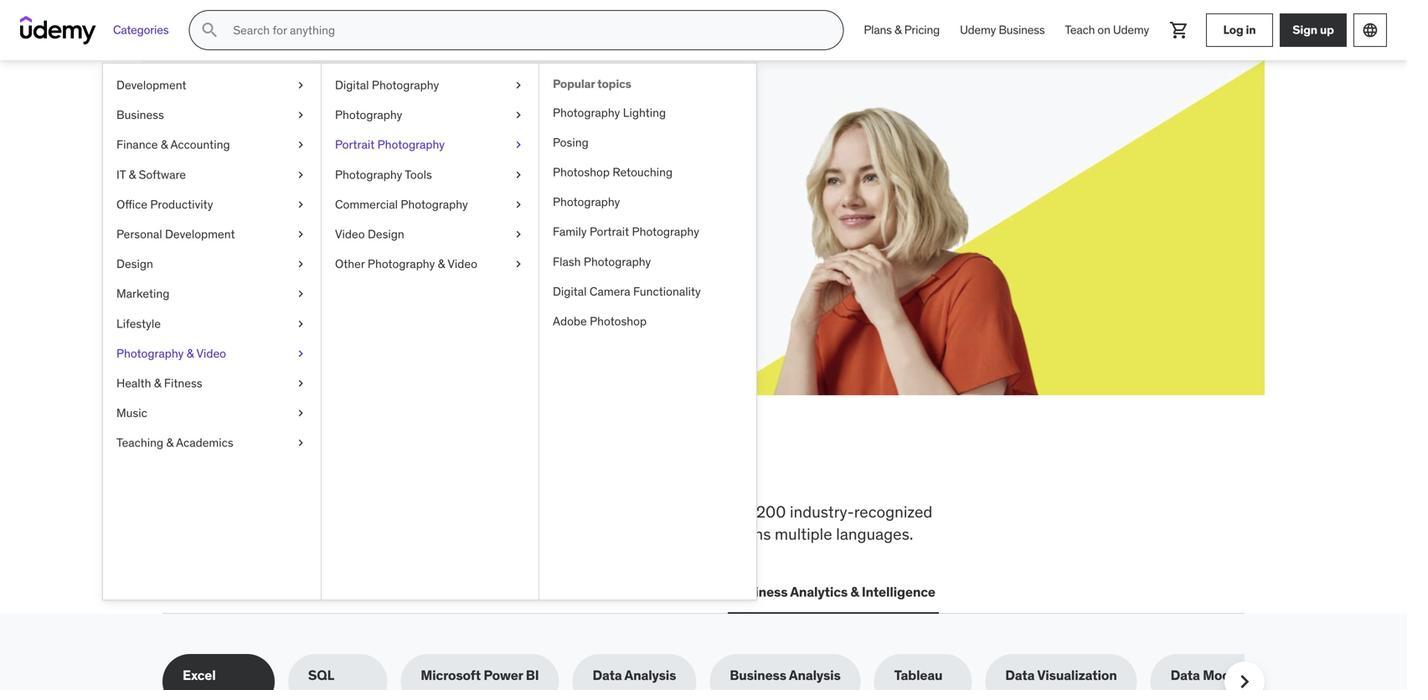 Task type: describe. For each thing, give the bounding box(es) containing it.
science
[[542, 583, 591, 601]]

photography lighting link
[[539, 98, 756, 128]]

& for academics
[[166, 435, 173, 450]]

data science button
[[506, 572, 595, 612]]

future
[[413, 133, 494, 168]]

video design link
[[322, 219, 539, 249]]

0 vertical spatial skills
[[278, 446, 368, 490]]

xsmall image for other photography & video
[[512, 256, 525, 272]]

data for data science
[[509, 583, 539, 601]]

languages.
[[836, 524, 913, 544]]

choose a language image
[[1362, 22, 1379, 39]]

microsoft power bi
[[421, 667, 539, 684]]

xsmall image for music
[[294, 405, 307, 421]]

visualization
[[1037, 667, 1117, 684]]

health
[[116, 376, 151, 391]]

data for data visualization
[[1005, 667, 1035, 684]]

including
[[535, 502, 600, 522]]

it for it certifications
[[301, 583, 312, 601]]

0 horizontal spatial design
[[116, 256, 153, 271]]

web
[[166, 583, 194, 601]]

business for business analytics & intelligence
[[731, 583, 788, 601]]

photography tools
[[335, 167, 432, 182]]

photography inside portrait photography link
[[377, 137, 445, 152]]

1 vertical spatial photography link
[[539, 187, 756, 217]]

submit search image
[[200, 20, 220, 40]]

software
[[139, 167, 186, 182]]

finance & accounting link
[[103, 130, 321, 160]]

skills
[[223, 133, 298, 168]]

business for business analysis
[[730, 667, 786, 684]]

digital camera functionality link
[[539, 277, 756, 306]]

& for software
[[129, 167, 136, 182]]

flash photography
[[553, 254, 651, 269]]

photography & video
[[116, 346, 226, 361]]

bi
[[526, 667, 539, 684]]

sql
[[308, 667, 334, 684]]

0 horizontal spatial photography link
[[322, 100, 539, 130]]

intelligence
[[862, 583, 935, 601]]

photography inside the family portrait photography link
[[632, 224, 699, 239]]

well-
[[413, 524, 448, 544]]

udemy image
[[20, 16, 96, 44]]

it certifications button
[[297, 572, 403, 612]]

flash photography link
[[539, 247, 756, 277]]

xsmall image for business
[[294, 107, 307, 123]]

family
[[553, 224, 587, 239]]

business analytics & intelligence button
[[728, 572, 939, 612]]

sign up
[[1292, 22, 1334, 37]]

photography inside "digital photography" link
[[372, 77, 439, 93]]

digital for digital camera functionality
[[553, 284, 587, 299]]

0 horizontal spatial your
[[271, 175, 297, 192]]

office productivity link
[[103, 190, 321, 219]]

posing
[[553, 135, 589, 150]]

xsmall image for teaching & academics
[[294, 435, 307, 451]]

xsmall image for commercial photography
[[512, 196, 525, 213]]

xsmall image for finance & accounting
[[294, 137, 307, 153]]

& for accounting
[[161, 137, 168, 152]]

business analytics & intelligence
[[731, 583, 935, 601]]

catalog
[[290, 524, 342, 544]]

development
[[602, 524, 695, 544]]

certifications,
[[162, 524, 259, 544]]

1 horizontal spatial design
[[368, 227, 404, 242]]

xsmall image for development
[[294, 77, 307, 93]]

Search for anything text field
[[230, 16, 823, 44]]

commercial photography link
[[322, 190, 539, 219]]

family portrait photography link
[[539, 217, 756, 247]]

0 vertical spatial portrait
[[335, 137, 375, 152]]

data for data analysis
[[593, 667, 622, 684]]

communication
[[611, 583, 711, 601]]

adobe photoshop link
[[539, 306, 756, 336]]

development for personal
[[165, 227, 235, 242]]

modeling
[[1203, 667, 1261, 684]]

power
[[484, 667, 523, 684]]

our
[[263, 524, 286, 544]]

0 vertical spatial video
[[335, 227, 365, 242]]

15.
[[344, 193, 360, 211]]

photography inside the other photography & video link
[[368, 256, 435, 271]]

fitness
[[164, 376, 202, 391]]

& for fitness
[[154, 376, 161, 391]]

lifestyle link
[[103, 309, 321, 339]]

in inside 'link'
[[1246, 22, 1256, 37]]

finance & accounting
[[116, 137, 230, 152]]

professional
[[511, 524, 598, 544]]

other photography & video
[[335, 256, 477, 271]]

$12.99
[[223, 193, 263, 211]]

music
[[116, 405, 147, 420]]

portrait photography link
[[322, 130, 539, 160]]

analysis for business analysis
[[789, 667, 841, 684]]

teach on udemy link
[[1055, 10, 1159, 50]]

lifestyle
[[116, 316, 161, 331]]

on
[[1097, 22, 1110, 37]]

pricing
[[904, 22, 940, 37]]

web development
[[166, 583, 281, 601]]

& for video
[[187, 346, 194, 361]]

xsmall image for photography tools
[[512, 166, 525, 183]]

& inside the other photography & video link
[[438, 256, 445, 271]]

development link
[[103, 70, 321, 100]]

prep
[[603, 502, 636, 522]]

rounded
[[448, 524, 507, 544]]

0 horizontal spatial in
[[527, 446, 560, 490]]

web development button
[[162, 572, 284, 612]]

teaching & academics
[[116, 435, 233, 450]]

1 vertical spatial photoshop
[[590, 314, 647, 329]]

plans & pricing
[[864, 22, 940, 37]]

academics
[[176, 435, 233, 450]]

skills inside covering critical workplace skills to technical topics, including prep content for over 200 industry-recognized certifications, our catalog supports well-rounded professional development and spans multiple languages.
[[358, 502, 394, 522]]

for inside covering critical workplace skills to technical topics, including prep content for over 200 industry-recognized certifications, our catalog supports well-rounded professional development and spans multiple languages.
[[699, 502, 718, 522]]

retouching
[[613, 165, 673, 180]]

dec
[[317, 193, 341, 211]]

photoshop retouching link
[[539, 157, 756, 187]]

and
[[698, 524, 725, 544]]

communication button
[[608, 572, 714, 612]]

photography inside photography tools link
[[335, 167, 402, 182]]

portrait photography element
[[539, 64, 756, 600]]

development inside development link
[[116, 77, 186, 93]]

xsmall image for photography & video
[[294, 345, 307, 362]]

log in
[[1223, 22, 1256, 37]]

with
[[356, 175, 382, 192]]

it & software
[[116, 167, 186, 182]]

portrait photography
[[335, 137, 445, 152]]



Task type: locate. For each thing, give the bounding box(es) containing it.
topics,
[[484, 502, 531, 522]]

1 vertical spatial it
[[301, 583, 312, 601]]

plans
[[864, 22, 892, 37]]

design down commercial photography
[[368, 227, 404, 242]]

0 horizontal spatial it
[[116, 167, 126, 182]]

xsmall image inside marketing link
[[294, 286, 307, 302]]

digital photography link
[[322, 70, 539, 100]]

xsmall image inside the other photography & video link
[[512, 256, 525, 272]]

technical
[[416, 502, 480, 522]]

1 analysis from the left
[[624, 667, 676, 684]]

& right finance
[[161, 137, 168, 152]]

business
[[999, 22, 1045, 37], [116, 107, 164, 122], [731, 583, 788, 601], [730, 667, 786, 684]]

digital camera functionality
[[553, 284, 701, 299]]

it & software link
[[103, 160, 321, 190]]

photoshop down camera
[[590, 314, 647, 329]]

0 vertical spatial photoshop
[[553, 165, 610, 180]]

1 horizontal spatial in
[[1246, 22, 1256, 37]]

xsmall image inside the commercial photography link
[[512, 196, 525, 213]]

& right analytics
[[850, 583, 859, 601]]

photography up tools
[[377, 137, 445, 152]]

photography up family
[[553, 194, 620, 209]]

data analysis
[[593, 667, 676, 684]]

office
[[116, 197, 147, 212]]

other
[[335, 256, 365, 271]]

photography up portrait photography
[[372, 77, 439, 93]]

xsmall image inside video design link
[[512, 226, 525, 243]]

0 vertical spatial in
[[1246, 22, 1256, 37]]

other photography & video link
[[322, 249, 539, 279]]

200
[[756, 502, 786, 522]]

1 vertical spatial digital
[[553, 284, 587, 299]]

at
[[494, 175, 505, 192]]

business inside "button"
[[731, 583, 788, 601]]

supports
[[346, 524, 409, 544]]

udemy business link
[[950, 10, 1055, 50]]

your up with
[[347, 133, 408, 168]]

photography link down retouching
[[539, 187, 756, 217]]

xsmall image for marketing
[[294, 286, 307, 302]]

family portrait photography
[[553, 224, 699, 239]]

data inside button
[[509, 583, 539, 601]]

design down personal
[[116, 256, 153, 271]]

video down 'lifestyle' link
[[196, 346, 226, 361]]

& inside health & fitness link
[[154, 376, 161, 391]]

xsmall image inside personal development link
[[294, 226, 307, 243]]

photography link
[[322, 100, 539, 130], [539, 187, 756, 217]]

one
[[566, 446, 626, 490]]

data left visualization at bottom
[[1005, 667, 1035, 684]]

xsmall image for portrait photography
[[512, 137, 525, 153]]

categories button
[[103, 10, 179, 50]]

over
[[722, 502, 752, 522]]

0 horizontal spatial portrait
[[335, 137, 375, 152]]

photoshop retouching
[[553, 165, 673, 180]]

development right the 'web'
[[197, 583, 281, 601]]

for up and
[[699, 502, 718, 522]]

digital photography
[[335, 77, 439, 93]]

photography inside photography lighting link
[[553, 105, 620, 120]]

& inside it & software link
[[129, 167, 136, 182]]

2 analysis from the left
[[789, 667, 841, 684]]

teach
[[1065, 22, 1095, 37]]

music link
[[103, 398, 321, 428]]

1 horizontal spatial photography link
[[539, 187, 756, 217]]

photoshop down posing
[[553, 165, 610, 180]]

teaching & academics link
[[103, 428, 321, 458]]

photography down popular topics
[[553, 105, 620, 120]]

covering critical workplace skills to technical topics, including prep content for over 200 industry-recognized certifications, our catalog supports well-rounded professional development and spans multiple languages.
[[162, 502, 933, 544]]

functionality
[[633, 284, 701, 299]]

xsmall image for personal development
[[294, 226, 307, 243]]

1 udemy from the left
[[960, 22, 996, 37]]

xsmall image inside the finance & accounting link
[[294, 137, 307, 153]]

digital up portrait photography
[[335, 77, 369, 93]]

0 vertical spatial development
[[116, 77, 186, 93]]

industry-
[[790, 502, 854, 522]]

photography link up future
[[322, 100, 539, 130]]

xsmall image inside the business link
[[294, 107, 307, 123]]

your up through
[[271, 175, 297, 192]]

photography up camera
[[584, 254, 651, 269]]

starting
[[442, 175, 490, 192]]

a
[[385, 175, 392, 192]]

0 vertical spatial digital
[[335, 77, 369, 93]]

xsmall image inside design link
[[294, 256, 307, 272]]

0 vertical spatial it
[[116, 167, 126, 182]]

photography down course. on the top
[[401, 197, 468, 212]]

1 vertical spatial in
[[527, 446, 560, 490]]

personal development
[[116, 227, 235, 242]]

1 vertical spatial design
[[116, 256, 153, 271]]

xsmall image inside photography tools link
[[512, 166, 525, 183]]

portrait up with
[[335, 137, 375, 152]]

0 vertical spatial for
[[303, 133, 342, 168]]

data modeling
[[1171, 667, 1261, 684]]

next image
[[1231, 668, 1258, 690]]

shopping cart with 0 items image
[[1169, 20, 1189, 40]]

xsmall image
[[294, 107, 307, 123], [512, 107, 525, 123], [294, 137, 307, 153], [512, 137, 525, 153], [294, 166, 307, 183], [512, 196, 525, 213], [512, 226, 525, 243], [294, 256, 307, 272], [512, 256, 525, 272], [294, 375, 307, 392]]

to
[[398, 502, 412, 522]]

through
[[266, 193, 314, 211]]

development down categories dropdown button
[[116, 77, 186, 93]]

1 horizontal spatial udemy
[[1113, 22, 1149, 37]]

skills up supports
[[358, 502, 394, 522]]

tableau
[[894, 667, 943, 684]]

video design
[[335, 227, 404, 242]]

& inside business analytics & intelligence "button"
[[850, 583, 859, 601]]

xsmall image for video design
[[512, 226, 525, 243]]

photography down video design link
[[368, 256, 435, 271]]

covering
[[162, 502, 226, 522]]

portrait up flash photography
[[590, 224, 629, 239]]

& up "office"
[[129, 167, 136, 182]]

1 vertical spatial video
[[448, 256, 477, 271]]

sign
[[1292, 22, 1317, 37]]

1 vertical spatial your
[[271, 175, 297, 192]]

photography down digital photography
[[335, 107, 402, 122]]

1 vertical spatial skills
[[358, 502, 394, 522]]

0 vertical spatial photography link
[[322, 100, 539, 130]]

0 horizontal spatial for
[[303, 133, 342, 168]]

for inside skills for your future expand your potential with a course. starting at just $12.99 through dec 15.
[[303, 133, 342, 168]]

in up "including"
[[527, 446, 560, 490]]

1 horizontal spatial for
[[699, 502, 718, 522]]

0 horizontal spatial analysis
[[624, 667, 676, 684]]

finance
[[116, 137, 158, 152]]

photography lighting
[[553, 105, 666, 120]]

portrait
[[335, 137, 375, 152], [590, 224, 629, 239]]

xsmall image for it & software
[[294, 166, 307, 183]]

1 vertical spatial for
[[699, 502, 718, 522]]

data for data modeling
[[1171, 667, 1200, 684]]

digital up adobe
[[553, 284, 587, 299]]

in right log
[[1246, 22, 1256, 37]]

digital for digital photography
[[335, 77, 369, 93]]

your
[[347, 133, 408, 168], [271, 175, 297, 192]]

it left certifications
[[301, 583, 312, 601]]

udemy business
[[960, 22, 1045, 37]]

leadership
[[420, 583, 489, 601]]

xsmall image inside health & fitness link
[[294, 375, 307, 392]]

office productivity
[[116, 197, 213, 212]]

1 horizontal spatial portrait
[[590, 224, 629, 239]]

1 vertical spatial development
[[165, 227, 235, 242]]

analytics
[[790, 583, 848, 601]]

development down office productivity link
[[165, 227, 235, 242]]

photography inside flash photography "link"
[[584, 254, 651, 269]]

development inside web development button
[[197, 583, 281, 601]]

health & fitness
[[116, 376, 202, 391]]

& up fitness
[[187, 346, 194, 361]]

xsmall image inside photography & video link
[[294, 345, 307, 362]]

& inside plans & pricing link
[[894, 22, 901, 37]]

skills up 'workplace'
[[278, 446, 368, 490]]

0 horizontal spatial digital
[[335, 77, 369, 93]]

xsmall image for lifestyle
[[294, 316, 307, 332]]

data left modeling
[[1171, 667, 1200, 684]]

& right the teaching
[[166, 435, 173, 450]]

business for business
[[116, 107, 164, 122]]

& right the 'health'
[[154, 376, 161, 391]]

development for web
[[197, 583, 281, 601]]

photoshop
[[553, 165, 610, 180], [590, 314, 647, 329]]

photography inside the commercial photography link
[[401, 197, 468, 212]]

xsmall image inside 'lifestyle' link
[[294, 316, 307, 332]]

photography up flash photography "link"
[[632, 224, 699, 239]]

data right bi
[[593, 667, 622, 684]]

camera
[[590, 284, 630, 299]]

business inside "topic filters" element
[[730, 667, 786, 684]]

2 udemy from the left
[[1113, 22, 1149, 37]]

tools
[[405, 167, 432, 182]]

topic filters element
[[162, 654, 1281, 690]]

xsmall image for digital photography
[[512, 77, 525, 93]]

1 horizontal spatial digital
[[553, 284, 587, 299]]

personal
[[116, 227, 162, 242]]

xsmall image inside office productivity link
[[294, 196, 307, 213]]

1 horizontal spatial it
[[301, 583, 312, 601]]

& inside photography & video link
[[187, 346, 194, 361]]

1 horizontal spatial your
[[347, 133, 408, 168]]

1 horizontal spatial video
[[335, 227, 365, 242]]

1 vertical spatial portrait
[[590, 224, 629, 239]]

content
[[640, 502, 695, 522]]

& right plans on the right top of the page
[[894, 22, 901, 37]]

& for pricing
[[894, 22, 901, 37]]

xsmall image for office productivity
[[294, 196, 307, 213]]

it inside button
[[301, 583, 312, 601]]

analysis for data analysis
[[624, 667, 676, 684]]

0 horizontal spatial udemy
[[960, 22, 996, 37]]

xsmall image inside "digital photography" link
[[512, 77, 525, 93]]

photography inside photography & video link
[[116, 346, 184, 361]]

0 vertical spatial design
[[368, 227, 404, 242]]

adobe photoshop
[[553, 314, 647, 329]]

just
[[509, 175, 531, 192]]

it up "office"
[[116, 167, 126, 182]]

video down video design link
[[448, 256, 477, 271]]

xsmall image inside development link
[[294, 77, 307, 93]]

leadership button
[[417, 572, 493, 612]]

xsmall image inside portrait photography link
[[512, 137, 525, 153]]

photography up commercial
[[335, 167, 402, 182]]

workplace
[[281, 502, 355, 522]]

& inside the finance & accounting link
[[161, 137, 168, 152]]

multiple
[[775, 524, 832, 544]]

commercial
[[335, 197, 398, 212]]

xsmall image for health & fitness
[[294, 375, 307, 392]]

digital inside portrait photography 'element'
[[553, 284, 587, 299]]

video up other
[[335, 227, 365, 242]]

it certifications
[[301, 583, 400, 601]]

xsmall image inside teaching & academics link
[[294, 435, 307, 451]]

1 horizontal spatial analysis
[[789, 667, 841, 684]]

development inside personal development link
[[165, 227, 235, 242]]

accounting
[[170, 137, 230, 152]]

it for it & software
[[116, 167, 126, 182]]

xsmall image inside music link
[[294, 405, 307, 421]]

& inside teaching & academics link
[[166, 435, 173, 450]]

udemy right the pricing
[[960, 22, 996, 37]]

xsmall image for design
[[294, 256, 307, 272]]

xsmall image inside it & software link
[[294, 166, 307, 183]]

for up potential
[[303, 133, 342, 168]]

udemy right on
[[1113, 22, 1149, 37]]

2 vertical spatial development
[[197, 583, 281, 601]]

portrait inside 'element'
[[590, 224, 629, 239]]

place
[[633, 446, 720, 490]]

plans & pricing link
[[854, 10, 950, 50]]

log
[[1223, 22, 1243, 37]]

0 vertical spatial your
[[347, 133, 408, 168]]

business link
[[103, 100, 321, 130]]

posing link
[[539, 128, 756, 157]]

xsmall image
[[294, 77, 307, 93], [512, 77, 525, 93], [512, 166, 525, 183], [294, 196, 307, 213], [294, 226, 307, 243], [294, 286, 307, 302], [294, 316, 307, 332], [294, 345, 307, 362], [294, 405, 307, 421], [294, 435, 307, 451]]

photography up health & fitness
[[116, 346, 184, 361]]

2 vertical spatial video
[[196, 346, 226, 361]]

data left "science"
[[509, 583, 539, 601]]

certifications
[[315, 583, 400, 601]]

critical
[[230, 502, 278, 522]]

design
[[368, 227, 404, 242], [116, 256, 153, 271]]

xsmall image for photography
[[512, 107, 525, 123]]

business analysis
[[730, 667, 841, 684]]

2 horizontal spatial video
[[448, 256, 477, 271]]

all
[[162, 446, 212, 490]]

0 horizontal spatial video
[[196, 346, 226, 361]]

excel
[[183, 667, 216, 684]]

& down video design link
[[438, 256, 445, 271]]



Task type: vqa. For each thing, say whether or not it's contained in the screenshot.
Categories
yes



